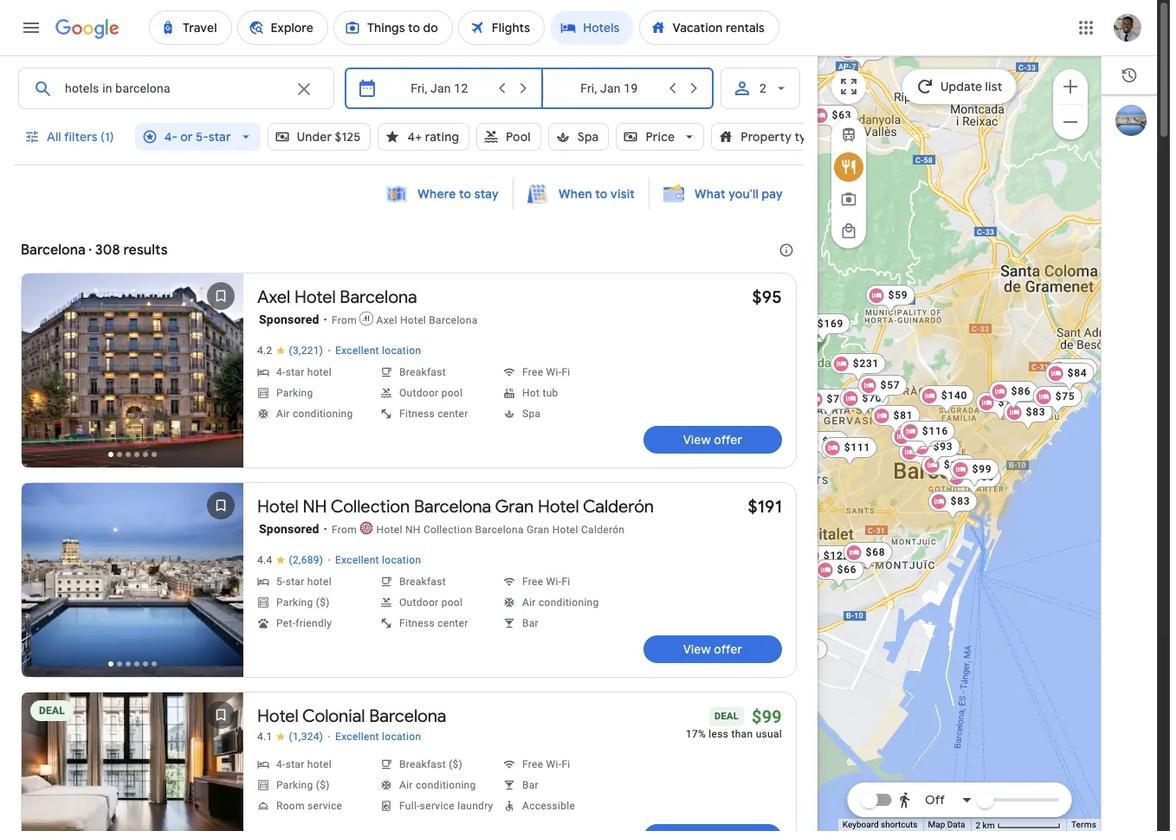 Task type: describe. For each thing, give the bounding box(es) containing it.
photos list for $95
[[22, 274, 243, 482]]

$95 inside map region
[[921, 446, 941, 458]]

0 vertical spatial $81
[[894, 410, 913, 422]]

$169 link
[[795, 314, 851, 343]]

all
[[47, 129, 61, 145]]

$86 link
[[989, 381, 1038, 411]]

$62
[[860, 44, 880, 56]]

view offer link for $191
[[644, 636, 782, 664]]

save hotel colonial barcelona to collection image
[[200, 695, 242, 736]]

excellent location link for $95
[[335, 345, 421, 359]]

1 horizontal spatial deal
[[715, 711, 739, 722]]

clear image
[[294, 79, 314, 100]]

$73
[[1071, 363, 1091, 375]]

· for $95
[[328, 344, 331, 358]]

(1)
[[101, 129, 114, 145]]

to for stay
[[459, 186, 471, 202]]

$99 inside map region
[[972, 463, 992, 476]]

1 vertical spatial $81
[[801, 644, 821, 656]]

$63 link
[[810, 105, 859, 134]]

3 photos list from the top
[[22, 693, 243, 832]]

0 horizontal spatial $83 link
[[928, 491, 977, 521]]

0 horizontal spatial deal
[[39, 705, 65, 717]]

$99 link
[[950, 459, 999, 489]]

$191
[[748, 496, 782, 518]]

filters form
[[14, 55, 851, 175]]

$80
[[913, 431, 933, 443]]

0 vertical spatial $81 link
[[871, 405, 920, 435]]

4.1 out of 5 stars from 1,324 reviews image
[[257, 731, 323, 744]]

$71 link
[[804, 389, 854, 418]]

view larger map image
[[839, 76, 859, 97]]

$100
[[968, 471, 995, 483]]

Search for places, hotels and more text field
[[64, 68, 283, 108]]

star
[[208, 129, 231, 145]]

back image
[[23, 563, 65, 605]]

2 km
[[976, 821, 997, 830]]

list
[[986, 79, 1003, 94]]

recently viewed image
[[1121, 67, 1138, 84]]

1 vertical spatial $81 link
[[778, 639, 828, 669]]

photos list for $191
[[22, 483, 243, 692]]

terms link
[[1071, 820, 1097, 830]]

· excellent location for $191
[[328, 554, 421, 567]]

property
[[741, 129, 792, 145]]

pay
[[762, 186, 783, 202]]

$80 link
[[891, 426, 940, 456]]

(3,221)
[[289, 345, 323, 357]]

filters
[[64, 129, 98, 145]]

4.2
[[257, 345, 272, 357]]

barcelona · 308 results
[[21, 242, 168, 259]]

$125
[[335, 129, 361, 145]]

1 vertical spatial $95 link
[[899, 442, 948, 471]]

$231
[[853, 358, 879, 370]]

price button
[[616, 116, 705, 158]]

excellent for $191
[[335, 554, 379, 567]]

next image for 4.1
[[200, 762, 242, 804]]

2 for 2 km
[[976, 821, 981, 830]]

$66
[[837, 564, 857, 576]]

recently viewed element
[[1102, 56, 1164, 94]]

what you'll pay button
[[653, 178, 793, 210]]

keyboard shortcuts button
[[843, 820, 918, 832]]

$62 link
[[837, 40, 887, 69]]

photo 1 image for $95
[[22, 274, 243, 468]]

rating
[[425, 129, 459, 145]]

4+ rating
[[408, 129, 459, 145]]

4+
[[408, 129, 422, 145]]

$126
[[915, 431, 941, 444]]

2 for 2
[[760, 81, 767, 95]]

back image for 4.1
[[23, 762, 65, 804]]

1 horizontal spatial $75 link
[[1033, 386, 1082, 416]]

$116 link
[[900, 421, 956, 450]]

property type
[[741, 129, 821, 145]]

$57 link
[[858, 375, 907, 405]]

0 vertical spatial $84 link
[[1045, 363, 1094, 392]]

view for $191
[[683, 642, 711, 657]]

under
[[297, 129, 332, 145]]

property type button
[[711, 116, 851, 158]]

$122 link
[[801, 546, 857, 575]]

$59 link
[[866, 285, 915, 314]]

$70
[[862, 392, 882, 405]]

km
[[983, 821, 995, 830]]

offer for $95
[[714, 432, 743, 448]]

$100 link
[[946, 467, 1002, 496]]

$93 link
[[911, 437, 960, 466]]

off button
[[894, 780, 978, 821]]

photo 1 image for $191
[[22, 483, 243, 677]]

map region
[[778, 0, 1170, 832]]

$122
[[824, 550, 850, 562]]

$231 link
[[831, 353, 886, 383]]

type
[[795, 129, 821, 145]]

4.2 out of 5 stars from 3,221 reviews image
[[257, 345, 323, 358]]

price
[[646, 129, 675, 145]]

$147 link
[[921, 455, 977, 484]]

excellent for $95
[[335, 345, 379, 357]]

(1,324)
[[289, 731, 323, 743]]

map data
[[928, 820, 965, 830]]

$60 link
[[949, 79, 998, 108]]

0 horizontal spatial $75
[[998, 397, 1018, 409]]

where
[[418, 186, 456, 202]]

all filters (1)
[[47, 129, 114, 145]]

$116
[[922, 425, 949, 437]]

0 horizontal spatial $75 link
[[976, 392, 1025, 422]]

offer for $191
[[714, 642, 743, 657]]

Check-in text field
[[388, 68, 491, 108]]

$71
[[827, 393, 847, 405]]

4.4
[[257, 554, 272, 567]]

terms
[[1071, 820, 1097, 830]]

3 location from the top
[[382, 731, 421, 743]]

location for $191
[[382, 554, 421, 567]]

0 vertical spatial $95 link
[[752, 287, 782, 308]]



Task type: locate. For each thing, give the bounding box(es) containing it.
0 vertical spatial location
[[382, 345, 421, 357]]

when to visit
[[559, 186, 635, 202]]

update
[[941, 79, 983, 94]]

0 vertical spatial excellent location link
[[335, 345, 421, 359]]

keyboard shortcuts
[[843, 820, 918, 830]]

0 vertical spatial $99
[[972, 463, 992, 476]]

la pedrera-casa milà image
[[917, 418, 937, 445]]

2 back image from the top
[[23, 762, 65, 804]]

data
[[947, 820, 965, 830]]

$63
[[832, 109, 852, 121]]

0 vertical spatial view
[[683, 432, 711, 448]]

0 vertical spatial back image
[[23, 353, 65, 395]]

$86
[[1011, 385, 1031, 398]]

update list button
[[903, 69, 1017, 104]]

3 excellent location link from the top
[[335, 731, 421, 745]]

4-
[[164, 129, 178, 145]]

2 view from the top
[[683, 642, 711, 657]]

$95 link
[[752, 287, 782, 308], [899, 442, 948, 471]]

$169
[[818, 318, 844, 330]]

· excellent location right (2,689)
[[328, 554, 421, 567]]

next image left 4.2
[[200, 353, 242, 395]]

$81 link
[[871, 405, 920, 435], [778, 639, 828, 669]]

location
[[382, 345, 421, 357], [382, 554, 421, 567], [382, 731, 421, 743]]

view offer button up less
[[644, 636, 782, 664]]

1 view offer link from the top
[[644, 426, 782, 454]]

4- or 5-star
[[164, 129, 231, 145]]

1 vertical spatial $95
[[921, 446, 941, 458]]

1 horizontal spatial $81 link
[[871, 405, 920, 435]]

1 horizontal spatial $81
[[894, 410, 913, 422]]

1 horizontal spatial $75
[[1056, 391, 1075, 403]]

back image
[[23, 353, 65, 395], [23, 762, 65, 804]]

shortcuts
[[881, 820, 918, 830]]

1 view offer from the top
[[683, 432, 743, 448]]

results
[[123, 242, 168, 259]]

0 horizontal spatial to
[[459, 186, 471, 202]]

off
[[925, 793, 945, 808]]

excellent
[[335, 345, 379, 357], [335, 554, 379, 567], [335, 731, 379, 743]]

excellent location link right (1,324)
[[335, 731, 421, 745]]

4.1
[[257, 731, 272, 743]]

0 vertical spatial $83
[[1026, 406, 1046, 418]]

$68
[[866, 547, 886, 559]]

next image
[[200, 563, 242, 605]]

to for visit
[[595, 186, 608, 202]]

$84 link down $71 link
[[800, 431, 849, 461]]

1 horizontal spatial to
[[595, 186, 608, 202]]

· right (3,221)
[[328, 344, 331, 358]]

1 view from the top
[[683, 432, 711, 448]]

$75 down the $73 link
[[1056, 391, 1075, 403]]

2 excellent location link from the top
[[335, 554, 421, 568]]

1 vertical spatial $83
[[951, 495, 971, 508]]

0 horizontal spatial 2
[[760, 81, 767, 95]]

0 horizontal spatial $95 link
[[752, 287, 782, 308]]

2 left km
[[976, 821, 981, 830]]

· right (2,689)
[[328, 554, 331, 567]]

2 location from the top
[[382, 554, 421, 567]]

1 back image from the top
[[23, 353, 65, 395]]

1 vertical spatial view offer link
[[644, 636, 782, 664]]

$191 link
[[748, 496, 782, 518]]

$95 down $126
[[921, 446, 941, 458]]

1 vertical spatial excellent
[[335, 554, 379, 567]]

view offer
[[683, 432, 743, 448], [683, 642, 743, 657]]

$99 right $147
[[972, 463, 992, 476]]

$83 link down $86
[[1004, 402, 1053, 431]]

0 vertical spatial view offer link
[[644, 426, 782, 454]]

1 view offer button from the top
[[644, 426, 782, 454]]

· for $191
[[328, 554, 331, 567]]

0 horizontal spatial $84 link
[[800, 431, 849, 461]]

view offer for $191
[[683, 642, 743, 657]]

1 horizontal spatial 2
[[976, 821, 981, 830]]

1 vertical spatial back image
[[23, 762, 65, 804]]

back image for 4.2
[[23, 353, 65, 395]]

excellent right (3,221)
[[335, 345, 379, 357]]

to left the stay
[[459, 186, 471, 202]]

view offer link for $95
[[644, 426, 782, 454]]

photos list
[[22, 274, 243, 482], [22, 483, 243, 692], [22, 693, 243, 832]]

2 vertical spatial excellent
[[335, 731, 379, 743]]

1 vertical spatial view offer
[[683, 642, 743, 657]]

1 to from the left
[[459, 186, 471, 202]]

view for $95
[[683, 432, 711, 448]]

0 vertical spatial view offer button
[[644, 426, 782, 454]]

$84
[[1068, 367, 1088, 379], [823, 436, 842, 448]]

where to stay button
[[376, 178, 509, 210]]

$83 down $86
[[1026, 406, 1046, 418]]

4- or 5-star button
[[135, 116, 260, 158]]

view offer link up less
[[644, 636, 782, 664]]

$126 link
[[892, 427, 948, 457]]

2 photos list from the top
[[22, 483, 243, 692]]

1 vertical spatial $84 link
[[800, 431, 849, 461]]

1 vertical spatial $84
[[823, 436, 842, 448]]

than
[[732, 729, 753, 741]]

0 vertical spatial view offer
[[683, 432, 743, 448]]

0 vertical spatial photos list
[[22, 274, 243, 482]]

1 vertical spatial view offer button
[[644, 636, 782, 664]]

1 horizontal spatial $84 link
[[1045, 363, 1094, 392]]

2 photo 1 image from the top
[[22, 483, 243, 677]]

1 vertical spatial next image
[[200, 762, 242, 804]]

1 vertical spatial $83 link
[[928, 491, 977, 521]]

next image
[[200, 353, 242, 395], [200, 762, 242, 804]]

2 km button
[[971, 819, 1066, 832]]

3 excellent from the top
[[335, 731, 379, 743]]

zoom out map image
[[1060, 111, 1081, 132]]

0 vertical spatial $83 link
[[1004, 402, 1053, 431]]

4+ rating button
[[378, 116, 470, 158]]

$83 link down $147 link
[[928, 491, 977, 521]]

view offer button for $95
[[644, 426, 782, 454]]

2 view offer from the top
[[683, 642, 743, 657]]

2 vertical spatial excellent location link
[[335, 731, 421, 745]]

deal
[[39, 705, 65, 717], [715, 711, 739, 722]]

all filters (1) button
[[14, 116, 128, 158]]

update list
[[941, 79, 1003, 94]]

excellent location link right (3,221)
[[335, 345, 421, 359]]

2 to from the left
[[595, 186, 608, 202]]

2 view offer button from the top
[[644, 636, 782, 664]]

photo 1 image
[[22, 274, 243, 468], [22, 483, 243, 677], [22, 693, 243, 832]]

2 vertical spatial location
[[382, 731, 421, 743]]

you'll
[[729, 186, 759, 202]]

2 vertical spatial · excellent location
[[328, 730, 421, 744]]

0 vertical spatial ·
[[328, 344, 331, 358]]

$75 link right $140
[[976, 392, 1025, 422]]

$140
[[941, 390, 968, 402]]

keyboard
[[843, 820, 879, 830]]

view offer button
[[644, 426, 782, 454], [644, 636, 782, 664]]

2 vertical spatial ·
[[328, 730, 331, 744]]

view
[[683, 432, 711, 448], [683, 642, 711, 657]]

2 button
[[721, 68, 800, 109]]

offer
[[714, 432, 743, 448], [714, 642, 743, 657]]

0 horizontal spatial $99
[[752, 707, 782, 728]]

1 offer from the top
[[714, 432, 743, 448]]

1 vertical spatial ·
[[328, 554, 331, 567]]

0 horizontal spatial $81 link
[[778, 639, 828, 669]]

$95
[[752, 287, 782, 308], [921, 446, 941, 458]]

$81 down $66 link
[[801, 644, 821, 656]]

$147
[[944, 459, 970, 471]]

$111 link
[[822, 437, 878, 467]]

17%
[[686, 729, 706, 741]]

2 · excellent location from the top
[[328, 554, 421, 567]]

1 horizontal spatial $84
[[1068, 367, 1088, 379]]

spa
[[578, 129, 599, 145]]

2
[[760, 81, 767, 95], [976, 821, 981, 830]]

next image down save hotel colonial barcelona to collection icon
[[200, 762, 242, 804]]

save hotel nh collection barcelona gran hotel calderón to collection image
[[200, 485, 242, 527]]

$99
[[972, 463, 992, 476], [752, 707, 782, 728]]

$84 link right $86
[[1045, 363, 1094, 392]]

5-
[[196, 129, 209, 145]]

1 horizontal spatial $83
[[1026, 406, 1046, 418]]

map data button
[[928, 820, 965, 832]]

$81 up the $80 link
[[894, 410, 913, 422]]

3 · from the top
[[328, 730, 331, 744]]

$75
[[1056, 391, 1075, 403], [998, 397, 1018, 409]]

1 horizontal spatial $99
[[972, 463, 992, 476]]

1 vertical spatial offer
[[714, 642, 743, 657]]

2 up property
[[760, 81, 767, 95]]

4.4 out of 5 stars from 2,689 reviews image
[[257, 554, 323, 567]]

0 vertical spatial photo 1 image
[[22, 274, 243, 468]]

1 vertical spatial photos list
[[22, 483, 243, 692]]

2 next image from the top
[[200, 762, 242, 804]]

0 vertical spatial excellent
[[335, 345, 379, 357]]

1 photos list from the top
[[22, 274, 243, 482]]

2 excellent from the top
[[335, 554, 379, 567]]

$57
[[881, 379, 900, 392]]

2 · from the top
[[328, 554, 331, 567]]

$66 link
[[815, 560, 864, 589]]

1 excellent location link from the top
[[335, 345, 421, 359]]

$84 link
[[1045, 363, 1094, 392], [800, 431, 849, 461]]

0 horizontal spatial $95
[[752, 287, 782, 308]]

pool button
[[477, 116, 541, 158]]

view offer button for $191
[[644, 636, 782, 664]]

3 · excellent location from the top
[[328, 730, 421, 744]]

0 vertical spatial 2
[[760, 81, 767, 95]]

1 next image from the top
[[200, 353, 242, 395]]

1 vertical spatial $99
[[752, 707, 782, 728]]

main menu image
[[21, 17, 42, 38]]

$68 link
[[843, 542, 893, 572]]

view offer link up $191
[[644, 426, 782, 454]]

1 vertical spatial view
[[683, 642, 711, 657]]

visit
[[611, 186, 635, 202]]

stay
[[474, 186, 499, 202]]

1 horizontal spatial $95
[[921, 446, 941, 458]]

Check-out text field
[[557, 68, 662, 108]]

spa button
[[548, 116, 609, 158]]

$60
[[972, 83, 991, 95]]

$75 right $140
[[998, 397, 1018, 409]]

· right (1,324)
[[328, 730, 331, 744]]

17% less than usual
[[686, 729, 782, 741]]

excellent location link right (2,689)
[[335, 554, 421, 568]]

0 horizontal spatial $81
[[801, 644, 821, 656]]

2 inside button
[[976, 821, 981, 830]]

learn more about these results image
[[766, 230, 807, 271]]

1 location from the top
[[382, 345, 421, 357]]

0 vertical spatial $84
[[1068, 367, 1088, 379]]

to
[[459, 186, 471, 202], [595, 186, 608, 202]]

$111
[[844, 442, 871, 454]]

$73 link
[[1049, 359, 1098, 388]]

0 vertical spatial next image
[[200, 353, 242, 395]]

zoom in map image
[[1060, 76, 1081, 97]]

location for $95
[[382, 345, 421, 357]]

2 vertical spatial photo 1 image
[[22, 693, 243, 832]]

view offer button up $191
[[644, 426, 782, 454]]

· excellent location right (1,324)
[[328, 730, 421, 744]]

under $125 button
[[267, 116, 371, 158]]

1 horizontal spatial $95 link
[[899, 442, 948, 471]]

2 view offer link from the top
[[644, 636, 782, 664]]

1 vertical spatial location
[[382, 554, 421, 567]]

1 vertical spatial photo 1 image
[[22, 483, 243, 677]]

1 vertical spatial excellent location link
[[335, 554, 421, 568]]

under $125
[[297, 129, 361, 145]]

or
[[180, 129, 193, 145]]

0 vertical spatial offer
[[714, 432, 743, 448]]

$140 link
[[919, 385, 975, 415]]

to left visit
[[595, 186, 608, 202]]

$99 up 'usual'
[[752, 707, 782, 728]]

1 excellent from the top
[[335, 345, 379, 357]]

2 offer from the top
[[714, 642, 743, 657]]

view offer for $95
[[683, 432, 743, 448]]

2 vertical spatial photos list
[[22, 693, 243, 832]]

1 · excellent location from the top
[[328, 344, 421, 358]]

1 photo 1 image from the top
[[22, 274, 243, 468]]

3 photo 1 image from the top
[[22, 693, 243, 832]]

0 vertical spatial $95
[[752, 287, 782, 308]]

save axel hotel barcelona to collection image
[[200, 275, 242, 317]]

$75 link right $86
[[1033, 386, 1082, 416]]

when
[[559, 186, 592, 202]]

excellent right (1,324)
[[335, 731, 379, 743]]

· excellent location for $95
[[328, 344, 421, 358]]

0 vertical spatial · excellent location
[[328, 344, 421, 358]]

$70 link
[[840, 388, 889, 418]]

·
[[328, 344, 331, 358], [328, 554, 331, 567], [328, 730, 331, 744]]

· excellent location right (3,221)
[[328, 344, 421, 358]]

1 vertical spatial · excellent location
[[328, 554, 421, 567]]

1 horizontal spatial $83 link
[[1004, 402, 1053, 431]]

1 vertical spatial 2
[[976, 821, 981, 830]]

$95 down learn more about these results image
[[752, 287, 782, 308]]

1 · from the top
[[328, 344, 331, 358]]

0 horizontal spatial $83
[[951, 495, 971, 508]]

$93
[[933, 441, 953, 453]]

2 inside popup button
[[760, 81, 767, 95]]

$83 down the $99 link
[[951, 495, 971, 508]]

excellent right (2,689)
[[335, 554, 379, 567]]

0 horizontal spatial $84
[[823, 436, 842, 448]]

excellent location link for $191
[[335, 554, 421, 568]]

next image for 4.2
[[200, 353, 242, 395]]

(2,689)
[[289, 554, 323, 567]]

$83
[[1026, 406, 1046, 418], [951, 495, 971, 508]]

what
[[695, 186, 726, 202]]



Task type: vqa. For each thing, say whether or not it's contained in the screenshot.
PRIVACY in the bottom right of the page
no



